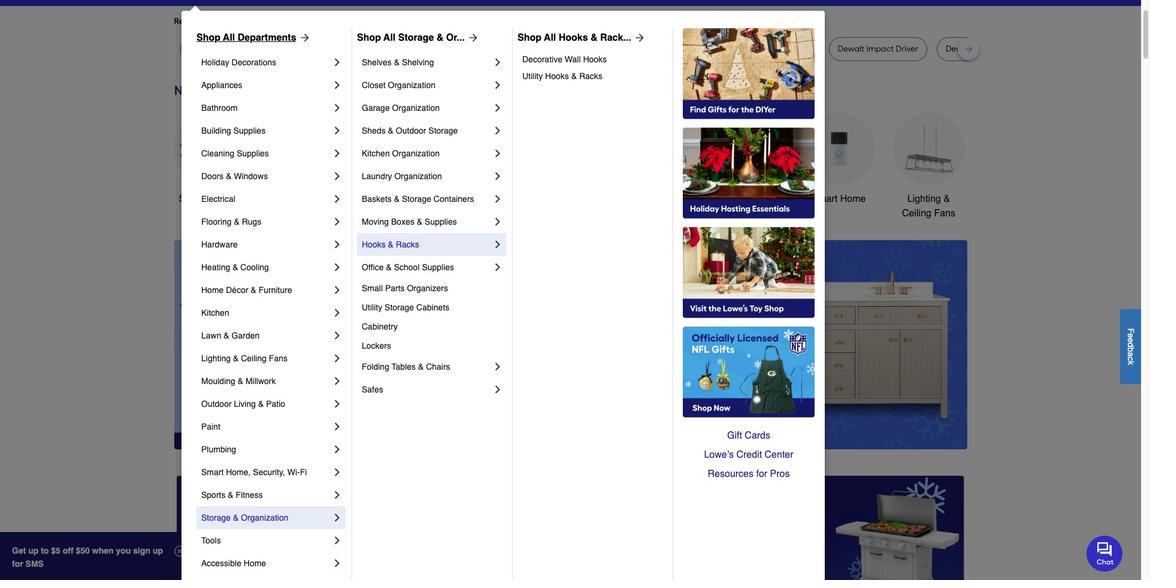 Task type: describe. For each thing, give the bounding box(es) containing it.
shop for shop all storage & or...
[[357, 32, 381, 43]]

electrical
[[201, 194, 235, 204]]

2 horizontal spatial arrow right image
[[946, 345, 958, 357]]

lawn & garden
[[201, 331, 260, 340]]

0 horizontal spatial bathroom link
[[201, 97, 331, 119]]

shop all departments link
[[197, 31, 311, 45]]

decorations for christmas
[[454, 208, 505, 219]]

garden
[[232, 331, 260, 340]]

utility for utility storage cabinets
[[362, 303, 383, 312]]

parts
[[385, 284, 405, 293]]

chevron right image for bathroom
[[331, 102, 343, 114]]

garage
[[362, 103, 390, 113]]

heating & cooling
[[201, 263, 269, 272]]

chevron right image for paint
[[331, 421, 343, 433]]

supplies up small parts organizers 'link'
[[422, 263, 454, 272]]

impact driver bit
[[478, 44, 541, 54]]

patio
[[266, 399, 285, 409]]

utility for utility hooks & racks
[[523, 71, 543, 81]]

more
[[307, 16, 326, 26]]

dewalt for dewalt drill bit set
[[946, 44, 973, 54]]

folding tables & chairs
[[362, 362, 451, 372]]

searches
[[234, 16, 269, 26]]

scroll to item #3 image
[[674, 428, 703, 433]]

storage up 'moving boxes & supplies'
[[402, 194, 432, 204]]

chevron right image for smart home, security, wi-fi
[[331, 466, 343, 478]]

1 horizontal spatial tools
[[379, 194, 401, 204]]

1 up from the left
[[28, 546, 39, 556]]

1 horizontal spatial ceiling
[[903, 208, 932, 219]]

decorative wall hooks
[[523, 55, 607, 64]]

safes link
[[362, 378, 492, 401]]

chevron right image for closet organization
[[492, 79, 504, 91]]

outdoor living & patio link
[[201, 393, 331, 415]]

decorative
[[523, 55, 563, 64]]

moving
[[362, 217, 389, 227]]

d
[[1127, 343, 1137, 347]]

holiday hosting essentials. image
[[683, 128, 815, 219]]

heating
[[201, 263, 230, 272]]

cabinetry
[[362, 322, 398, 331]]

christmas decorations link
[[444, 113, 516, 221]]

drill for dewalt drill bit set
[[975, 44, 989, 54]]

shop all hooks & rack...
[[518, 32, 632, 43]]

supplies down containers
[[425, 217, 457, 227]]

0 horizontal spatial lighting & ceiling fans
[[201, 354, 288, 363]]

appliances link
[[201, 74, 331, 97]]

racks inside utility hooks & racks link
[[580, 71, 603, 81]]

chevron right image for laundry organization
[[492, 170, 504, 182]]

cooling
[[241, 263, 269, 272]]

chevron right image for heating & cooling
[[331, 261, 343, 273]]

plumbing link
[[201, 438, 331, 461]]

departments
[[238, 32, 296, 43]]

outdoor tools & equipment link
[[624, 113, 696, 221]]

home décor & furniture link
[[201, 279, 331, 302]]

organization for closet organization
[[388, 80, 436, 90]]

all for departments
[[223, 32, 235, 43]]

small
[[362, 284, 383, 293]]

baskets
[[362, 194, 392, 204]]

dewalt drill bit
[[315, 44, 370, 54]]

1 horizontal spatial bathroom
[[729, 194, 770, 204]]

utility storage cabinets
[[362, 303, 450, 312]]

0 horizontal spatial home
[[201, 285, 224, 295]]

lawn & garden link
[[201, 324, 331, 347]]

& inside the outdoor tools & equipment
[[688, 194, 694, 204]]

c
[[1127, 357, 1137, 361]]

garage organization
[[362, 103, 440, 113]]

1 horizontal spatial fans
[[935, 208, 956, 219]]

you for recommended searches for you
[[283, 16, 297, 26]]

flooring & rugs
[[201, 217, 262, 227]]

supplies up windows
[[237, 149, 269, 158]]

a
[[1127, 352, 1137, 357]]

office & school supplies link
[[362, 256, 492, 279]]

shop all deals
[[179, 194, 241, 204]]

building supplies link
[[201, 119, 331, 142]]

when
[[92, 546, 114, 556]]

lowe's credit center link
[[683, 445, 815, 465]]

utility hooks & racks
[[523, 71, 603, 81]]

smart home
[[813, 194, 866, 204]]

resources for pros
[[708, 469, 790, 480]]

impact for impact driver
[[759, 44, 786, 54]]

utility storage cabinets link
[[362, 298, 504, 317]]

resources
[[708, 469, 754, 480]]

shop for shop all hooks & rack...
[[518, 32, 542, 43]]

supplies up cleaning supplies
[[234, 126, 266, 135]]

millwork
[[246, 376, 276, 386]]

shelves & shelving link
[[362, 51, 492, 74]]

1 e from the top
[[1127, 333, 1137, 338]]

fitness
[[236, 490, 263, 500]]

0 horizontal spatial bathroom
[[201, 103, 238, 113]]

moulding & millwork link
[[201, 370, 331, 393]]

k
[[1127, 361, 1137, 365]]

doors & windows link
[[201, 165, 331, 188]]

f e e d b a c k
[[1127, 328, 1137, 365]]

storage & organization
[[201, 513, 289, 523]]

chairs
[[426, 362, 451, 372]]

for left the pros
[[757, 469, 768, 480]]

containers
[[434, 194, 474, 204]]

for inside get up to $5 off $50 when you sign up for sms
[[12, 559, 23, 569]]

dewalt drill bit set
[[946, 44, 1015, 54]]

organization for garage organization
[[392, 103, 440, 113]]

dewalt for dewalt drill
[[688, 44, 715, 54]]

hooks down recommended searches for you heading
[[559, 32, 588, 43]]

gift cards link
[[683, 426, 815, 445]]

chevron right image for kitchen
[[331, 307, 343, 319]]

organization down sports & fitness "link" at the left of the page
[[241, 513, 289, 523]]

2 e from the top
[[1127, 338, 1137, 343]]

doors & windows
[[201, 171, 268, 181]]

3 driver from the left
[[896, 44, 919, 54]]

more suggestions for you
[[307, 16, 404, 26]]

storage down the parts
[[385, 303, 414, 312]]

chevron right image for garage organization
[[492, 102, 504, 114]]

holiday decorations link
[[201, 51, 331, 74]]

chevron right image for sheds & outdoor storage
[[492, 125, 504, 137]]

chevron right image for flooring & rugs
[[331, 216, 343, 228]]

driver for impact driver
[[788, 44, 811, 54]]

chevron right image for accessible home
[[331, 557, 343, 569]]

rack...
[[601, 32, 632, 43]]

to
[[41, 546, 49, 556]]

you
[[116, 546, 131, 556]]

driver for impact driver bit
[[507, 44, 530, 54]]

christmas
[[458, 194, 501, 204]]

closet
[[362, 80, 386, 90]]

3 bit from the left
[[585, 44, 595, 54]]

storage & organization link
[[201, 507, 331, 529]]

small parts organizers
[[362, 284, 448, 293]]

arrow right image
[[296, 32, 311, 44]]

appliances
[[201, 80, 242, 90]]

drill bit set
[[569, 44, 609, 54]]

chevron right image for hooks & racks
[[492, 239, 504, 251]]

shelves
[[362, 58, 392, 67]]

chevron right image for baskets & storage containers
[[492, 193, 504, 205]]

all for hooks
[[544, 32, 556, 43]]

cabinets
[[417, 303, 450, 312]]

safes
[[362, 385, 384, 394]]

décor
[[226, 285, 249, 295]]

up to 30 percent off select grills and accessories. image
[[715, 476, 965, 580]]

scroll to item #5 element
[[731, 427, 762, 434]]

0 vertical spatial lighting
[[908, 194, 942, 204]]

gift cards
[[728, 430, 771, 441]]

folding tables & chairs link
[[362, 355, 492, 378]]

tables
[[392, 362, 416, 372]]

outdoor for outdoor tools & equipment
[[625, 194, 660, 204]]

wi-
[[288, 468, 300, 477]]

closet organization
[[362, 80, 436, 90]]



Task type: vqa. For each thing, say whether or not it's contained in the screenshot.
shop All Departments's shop
yes



Task type: locate. For each thing, give the bounding box(es) containing it.
cleaning supplies link
[[201, 142, 331, 165]]

1 horizontal spatial smart
[[813, 194, 838, 204]]

dewalt for dewalt impact driver
[[838, 44, 865, 54]]

2 dewalt from the left
[[688, 44, 715, 54]]

organization for laundry organization
[[395, 171, 442, 181]]

fans
[[935, 208, 956, 219], [269, 354, 288, 363]]

arrow right image
[[465, 32, 479, 44], [632, 32, 646, 44], [946, 345, 958, 357]]

1 horizontal spatial lighting & ceiling fans link
[[893, 113, 965, 221]]

closet organization link
[[362, 74, 492, 97]]

3 drill from the left
[[717, 44, 731, 54]]

organization up sheds & outdoor storage
[[392, 103, 440, 113]]

&
[[437, 32, 444, 43], [591, 32, 598, 43], [394, 58, 400, 67], [572, 71, 577, 81], [388, 126, 394, 135], [226, 171, 232, 181], [688, 194, 694, 204], [944, 194, 951, 204], [394, 194, 400, 204], [234, 217, 240, 227], [417, 217, 423, 227], [388, 240, 394, 249], [233, 263, 238, 272], [386, 263, 392, 272], [251, 285, 256, 295], [224, 331, 229, 340], [233, 354, 239, 363], [418, 362, 424, 372], [238, 376, 243, 386], [258, 399, 264, 409], [228, 490, 234, 500], [233, 513, 239, 523]]

0 vertical spatial kitchen
[[362, 149, 390, 158]]

hooks down decorative wall hooks
[[546, 71, 569, 81]]

outdoor down garage organization
[[396, 126, 426, 135]]

shop inside shop all departments link
[[197, 32, 221, 43]]

0 horizontal spatial kitchen
[[201, 308, 229, 318]]

f
[[1127, 328, 1137, 333]]

2 horizontal spatial impact
[[867, 44, 894, 54]]

for down get
[[12, 559, 23, 569]]

small parts organizers link
[[362, 279, 504, 298]]

0 vertical spatial smart
[[813, 194, 838, 204]]

flooring & rugs link
[[201, 210, 331, 233]]

chevron right image for folding tables & chairs
[[492, 361, 504, 373]]

sports
[[201, 490, 226, 500]]

arrow right image inside the shop all storage & or... link
[[465, 32, 479, 44]]

organization
[[388, 80, 436, 90], [392, 103, 440, 113], [392, 149, 440, 158], [395, 171, 442, 181], [241, 513, 289, 523]]

outdoor for outdoor living & patio
[[201, 399, 232, 409]]

for up departments
[[271, 16, 281, 26]]

2 impact from the left
[[759, 44, 786, 54]]

decorations down shop all departments link
[[232, 58, 277, 67]]

lawn
[[201, 331, 221, 340]]

center
[[765, 450, 794, 460]]

1 vertical spatial utility
[[362, 303, 383, 312]]

utility
[[523, 71, 543, 81], [362, 303, 383, 312]]

drill for dewalt drill
[[717, 44, 731, 54]]

shop all storage & or...
[[357, 32, 465, 43]]

chevron right image for lawn & garden
[[331, 330, 343, 342]]

0 vertical spatial lighting & ceiling fans link
[[893, 113, 965, 221]]

4 bit from the left
[[991, 44, 1001, 54]]

2 horizontal spatial driver
[[896, 44, 919, 54]]

0 horizontal spatial lighting & ceiling fans link
[[201, 347, 331, 370]]

fi
[[300, 468, 307, 477]]

2 vertical spatial outdoor
[[201, 399, 232, 409]]

chevron right image for holiday decorations
[[331, 56, 343, 68]]

1 horizontal spatial outdoor
[[396, 126, 426, 135]]

home for accessible home
[[244, 559, 266, 568]]

1 horizontal spatial lighting & ceiling fans
[[903, 194, 956, 219]]

or...
[[446, 32, 465, 43]]

0 vertical spatial home
[[841, 194, 866, 204]]

chevron right image for outdoor living & patio
[[331, 398, 343, 410]]

all up decorative
[[544, 32, 556, 43]]

kitchen organization link
[[362, 142, 492, 165]]

laundry
[[362, 171, 392, 181]]

1 vertical spatial home
[[201, 285, 224, 295]]

0 vertical spatial ceiling
[[903, 208, 932, 219]]

0 horizontal spatial you
[[283, 16, 297, 26]]

lowe's
[[705, 450, 734, 460]]

sheds & outdoor storage
[[362, 126, 458, 135]]

1 bit from the left
[[360, 44, 370, 54]]

furniture
[[259, 285, 292, 295]]

home for smart home
[[841, 194, 866, 204]]

organization down sheds & outdoor storage
[[392, 149, 440, 158]]

outdoor inside the outdoor tools & equipment
[[625, 194, 660, 204]]

0 vertical spatial lighting & ceiling fans
[[903, 194, 956, 219]]

0 horizontal spatial shop
[[197, 32, 221, 43]]

chevron right image for appliances
[[331, 79, 343, 91]]

chevron right image for moulding & millwork
[[331, 375, 343, 387]]

2 shop from the left
[[357, 32, 381, 43]]

0 horizontal spatial decorations
[[232, 58, 277, 67]]

chevron right image for kitchen organization
[[492, 147, 504, 159]]

dewalt drill
[[688, 44, 731, 54]]

kitchen link
[[201, 302, 331, 324]]

cleaning
[[201, 149, 235, 158]]

doors
[[201, 171, 224, 181]]

visit the lowe's toy shop. image
[[683, 227, 815, 318]]

2 bit from the left
[[532, 44, 541, 54]]

1 horizontal spatial utility
[[523, 71, 543, 81]]

utility down decorative
[[523, 71, 543, 81]]

flooring
[[201, 217, 232, 227]]

racks down decorative wall hooks link
[[580, 71, 603, 81]]

scroll to item #2 image
[[645, 428, 674, 433]]

chevron right image for office & school supplies
[[492, 261, 504, 273]]

tools up accessible
[[201, 536, 221, 545]]

smart for smart home, security, wi-fi
[[201, 468, 224, 477]]

boxes
[[391, 217, 415, 227]]

chevron right image for tools
[[331, 535, 343, 547]]

office
[[362, 263, 384, 272]]

arrow right image inside the shop all hooks & rack... link
[[632, 32, 646, 44]]

1 shop from the left
[[197, 32, 221, 43]]

laundry organization
[[362, 171, 442, 181]]

2 driver from the left
[[788, 44, 811, 54]]

1 driver from the left
[[507, 44, 530, 54]]

wall
[[565, 55, 581, 64]]

decorations down christmas
[[454, 208, 505, 219]]

1 horizontal spatial arrow right image
[[632, 32, 646, 44]]

0 horizontal spatial racks
[[396, 240, 419, 249]]

1 vertical spatial lighting & ceiling fans link
[[201, 347, 331, 370]]

get
[[12, 546, 26, 556]]

1 horizontal spatial bathroom link
[[714, 113, 786, 206]]

2 horizontal spatial home
[[841, 194, 866, 204]]

dewalt for dewalt drill bit
[[315, 44, 342, 54]]

chevron right image
[[492, 56, 504, 68], [492, 79, 504, 91], [492, 102, 504, 114], [492, 147, 504, 159], [331, 170, 343, 182], [492, 170, 504, 182], [331, 216, 343, 228], [492, 216, 504, 228], [331, 239, 343, 251], [492, 239, 504, 251], [492, 261, 504, 273], [331, 307, 343, 319], [331, 330, 343, 342], [331, 352, 343, 364], [492, 361, 504, 373], [492, 384, 504, 396], [331, 398, 343, 410], [331, 421, 343, 433], [331, 444, 343, 456], [331, 557, 343, 569]]

home décor & furniture
[[201, 285, 292, 295]]

chevron right image for sports & fitness
[[331, 489, 343, 501]]

1 vertical spatial fans
[[269, 354, 288, 363]]

accessible
[[201, 559, 242, 568]]

cleaning supplies
[[201, 149, 269, 158]]

organization up baskets & storage containers
[[395, 171, 442, 181]]

for right suggestions
[[377, 16, 388, 26]]

0 horizontal spatial ceiling
[[241, 354, 267, 363]]

shelving
[[402, 58, 434, 67]]

suggestions
[[328, 16, 375, 26]]

bit for dewalt drill bit set
[[991, 44, 1001, 54]]

set
[[597, 44, 609, 54], [1003, 44, 1015, 54]]

1 horizontal spatial tools link
[[354, 113, 426, 206]]

chevron right image for cleaning supplies
[[331, 147, 343, 159]]

accessible home link
[[201, 552, 331, 575]]

storage down the sports
[[201, 513, 231, 523]]

home,
[[226, 468, 251, 477]]

2 vertical spatial home
[[244, 559, 266, 568]]

hooks up office
[[362, 240, 386, 249]]

office & school supplies
[[362, 263, 454, 272]]

all down recommended searches for you
[[223, 32, 235, 43]]

2 set from the left
[[1003, 44, 1015, 54]]

chevron right image for doors & windows
[[331, 170, 343, 182]]

0 horizontal spatial outdoor
[[201, 399, 232, 409]]

racks up "office & school supplies"
[[396, 240, 419, 249]]

shop all hooks & rack... link
[[518, 31, 646, 45]]

smart inside "link"
[[813, 194, 838, 204]]

shop
[[197, 32, 221, 43], [357, 32, 381, 43], [518, 32, 542, 43]]

1 horizontal spatial shop
[[357, 32, 381, 43]]

sheds
[[362, 126, 386, 135]]

racks inside hooks & racks link
[[396, 240, 419, 249]]

racks
[[580, 71, 603, 81], [396, 240, 419, 249]]

0 horizontal spatial tools
[[201, 536, 221, 545]]

1 horizontal spatial set
[[1003, 44, 1015, 54]]

baskets & storage containers
[[362, 194, 474, 204]]

shop up impact driver bit
[[518, 32, 542, 43]]

kitchen up laundry
[[362, 149, 390, 158]]

0 vertical spatial fans
[[935, 208, 956, 219]]

chat invite button image
[[1087, 535, 1124, 572]]

organizers
[[407, 284, 448, 293]]

1 horizontal spatial decorations
[[454, 208, 505, 219]]

1 horizontal spatial lighting
[[908, 194, 942, 204]]

0 horizontal spatial utility
[[362, 303, 383, 312]]

0 horizontal spatial driver
[[507, 44, 530, 54]]

decorations for holiday
[[232, 58, 277, 67]]

new deals every day during 25 days of deals image
[[174, 80, 968, 100]]

tools down laundry organization
[[379, 194, 401, 204]]

credit
[[737, 450, 763, 460]]

tools up equipment
[[663, 194, 685, 204]]

chevron right image for storage & organization
[[331, 512, 343, 524]]

None search field
[[447, 0, 774, 7]]

lowe's credit center
[[705, 450, 794, 460]]

chevron right image
[[331, 56, 343, 68], [331, 79, 343, 91], [331, 102, 343, 114], [331, 125, 343, 137], [492, 125, 504, 137], [331, 147, 343, 159], [331, 193, 343, 205], [492, 193, 504, 205], [331, 261, 343, 273], [331, 284, 343, 296], [331, 375, 343, 387], [331, 466, 343, 478], [331, 489, 343, 501], [331, 512, 343, 524], [331, 535, 343, 547]]

up left to on the bottom
[[28, 546, 39, 556]]

bit for dewalt drill bit
[[360, 44, 370, 54]]

shop all storage & or... link
[[357, 31, 479, 45]]

4 dewalt from the left
[[946, 44, 973, 54]]

1 vertical spatial racks
[[396, 240, 419, 249]]

hooks down the drill bit set
[[583, 55, 607, 64]]

4 drill from the left
[[975, 44, 989, 54]]

2 up from the left
[[153, 546, 163, 556]]

you up arrow right image
[[283, 16, 297, 26]]

get up to 2 free select tools or batteries when you buy 1 with select purchases. image
[[177, 476, 427, 580]]

all up shelves & shelving
[[384, 32, 396, 43]]

kitchen up lawn
[[201, 308, 229, 318]]

chevron right image for safes
[[492, 384, 504, 396]]

you for more suggestions for you
[[390, 16, 404, 26]]

bit for impact driver bit
[[532, 44, 541, 54]]

storage
[[398, 32, 434, 43], [429, 126, 458, 135], [402, 194, 432, 204], [385, 303, 414, 312], [201, 513, 231, 523]]

kitchen for kitchen organization
[[362, 149, 390, 158]]

chevron right image for moving boxes & supplies
[[492, 216, 504, 228]]

shop these last-minute gifts. $99 or less. quantities are limited and won't last. image
[[174, 240, 368, 450]]

living
[[234, 399, 256, 409]]

$50
[[76, 546, 90, 556]]

shop all deals link
[[174, 113, 246, 206]]

up to 40 percent off select vanities. plus get free local delivery on select vanities. image
[[387, 240, 968, 450]]

chevron right image for shelves & shelving
[[492, 56, 504, 68]]

0 horizontal spatial lighting
[[201, 354, 231, 363]]

0 horizontal spatial up
[[28, 546, 39, 556]]

1 vertical spatial smart
[[201, 468, 224, 477]]

tools inside the outdoor tools & equipment
[[663, 194, 685, 204]]

kitchen
[[362, 149, 390, 158], [201, 308, 229, 318]]

chevron right image for hardware
[[331, 239, 343, 251]]

cabinetry link
[[362, 317, 504, 336]]

all for deals
[[204, 194, 214, 204]]

all right the shop
[[204, 194, 214, 204]]

scroll to item #4 image
[[703, 428, 731, 433]]

officially licensed n f l gifts. shop now. image
[[683, 327, 815, 418]]

0 vertical spatial decorations
[[232, 58, 277, 67]]

resources for pros link
[[683, 465, 815, 484]]

0 horizontal spatial set
[[597, 44, 609, 54]]

more suggestions for you link
[[307, 16, 413, 28]]

dewalt impact driver
[[838, 44, 919, 54]]

up to 35 percent off select small appliances. image
[[446, 476, 696, 580]]

2 horizontal spatial shop
[[518, 32, 542, 43]]

& inside "link"
[[228, 490, 234, 500]]

chevron right image for plumbing
[[331, 444, 343, 456]]

storage up shelving
[[398, 32, 434, 43]]

1 vertical spatial kitchen
[[201, 308, 229, 318]]

you up shop all storage & or...
[[390, 16, 404, 26]]

$5
[[51, 546, 60, 556]]

0 horizontal spatial tools link
[[201, 529, 331, 552]]

storage down garage organization link
[[429, 126, 458, 135]]

2 horizontal spatial tools
[[663, 194, 685, 204]]

hooks & racks
[[362, 240, 419, 249]]

1 horizontal spatial impact
[[759, 44, 786, 54]]

up right sign
[[153, 546, 163, 556]]

0 vertical spatial bathroom
[[201, 103, 238, 113]]

shop down more suggestions for you link
[[357, 32, 381, 43]]

0 horizontal spatial arrow right image
[[465, 32, 479, 44]]

0 vertical spatial tools link
[[354, 113, 426, 206]]

outdoor up equipment
[[625, 194, 660, 204]]

all for storage
[[384, 32, 396, 43]]

impact for impact driver bit
[[478, 44, 505, 54]]

3 shop from the left
[[518, 32, 542, 43]]

holiday
[[201, 58, 229, 67]]

2 you from the left
[[390, 16, 404, 26]]

chevron right image for home décor & furniture
[[331, 284, 343, 296]]

e up b
[[1127, 338, 1137, 343]]

1 horizontal spatial racks
[[580, 71, 603, 81]]

outdoor down moulding
[[201, 399, 232, 409]]

sms
[[26, 559, 44, 569]]

0 horizontal spatial impact
[[478, 44, 505, 54]]

shop for shop all departments
[[197, 32, 221, 43]]

home inside "link"
[[841, 194, 866, 204]]

paint link
[[201, 415, 331, 438]]

utility hooks & racks link
[[523, 68, 665, 85]]

3 dewalt from the left
[[838, 44, 865, 54]]

recommended searches for you heading
[[174, 16, 968, 28]]

arrow right image for shop all storage & or...
[[465, 32, 479, 44]]

1 vertical spatial tools link
[[201, 529, 331, 552]]

1 vertical spatial lighting & ceiling fans
[[201, 354, 288, 363]]

3 impact from the left
[[867, 44, 894, 54]]

sheds & outdoor storage link
[[362, 119, 492, 142]]

moving boxes & supplies link
[[362, 210, 492, 233]]

arrow right image for shop all hooks & rack...
[[632, 32, 646, 44]]

organization down shelving
[[388, 80, 436, 90]]

kitchen for kitchen
[[201, 308, 229, 318]]

utility down small
[[362, 303, 383, 312]]

1 impact from the left
[[478, 44, 505, 54]]

organization for kitchen organization
[[392, 149, 440, 158]]

1 vertical spatial lighting
[[201, 354, 231, 363]]

drill for dewalt drill bit
[[344, 44, 358, 54]]

0 vertical spatial outdoor
[[396, 126, 426, 135]]

b
[[1127, 347, 1137, 352]]

recommended
[[174, 16, 232, 26]]

for
[[271, 16, 281, 26], [377, 16, 388, 26], [757, 469, 768, 480], [12, 559, 23, 569]]

shop
[[179, 194, 201, 204]]

chevron right image for electrical
[[331, 193, 343, 205]]

2 drill from the left
[[569, 44, 583, 54]]

1 horizontal spatial driver
[[788, 44, 811, 54]]

0 vertical spatial utility
[[523, 71, 543, 81]]

1 horizontal spatial home
[[244, 559, 266, 568]]

chevron right image for building supplies
[[331, 125, 343, 137]]

1 vertical spatial decorations
[[454, 208, 505, 219]]

chevron right image for lighting & ceiling fans
[[331, 352, 343, 364]]

1 horizontal spatial you
[[390, 16, 404, 26]]

folding
[[362, 362, 390, 372]]

1 you from the left
[[283, 16, 297, 26]]

lighting & ceiling fans link
[[893, 113, 965, 221], [201, 347, 331, 370]]

1 dewalt from the left
[[315, 44, 342, 54]]

e up d
[[1127, 333, 1137, 338]]

1 horizontal spatial kitchen
[[362, 149, 390, 158]]

shelves & shelving
[[362, 58, 434, 67]]

0 horizontal spatial fans
[[269, 354, 288, 363]]

accessible home
[[201, 559, 266, 568]]

outdoor tools & equipment
[[625, 194, 694, 219]]

find gifts for the diyer. image
[[683, 28, 815, 119]]

0 vertical spatial racks
[[580, 71, 603, 81]]

1 vertical spatial bathroom
[[729, 194, 770, 204]]

0 horizontal spatial smart
[[201, 468, 224, 477]]

1 set from the left
[[597, 44, 609, 54]]

smart for smart home
[[813, 194, 838, 204]]

1 vertical spatial outdoor
[[625, 194, 660, 204]]

1 drill from the left
[[344, 44, 358, 54]]

1 horizontal spatial up
[[153, 546, 163, 556]]

1 vertical spatial ceiling
[[241, 354, 267, 363]]

shop down recommended
[[197, 32, 221, 43]]

2 horizontal spatial outdoor
[[625, 194, 660, 204]]



